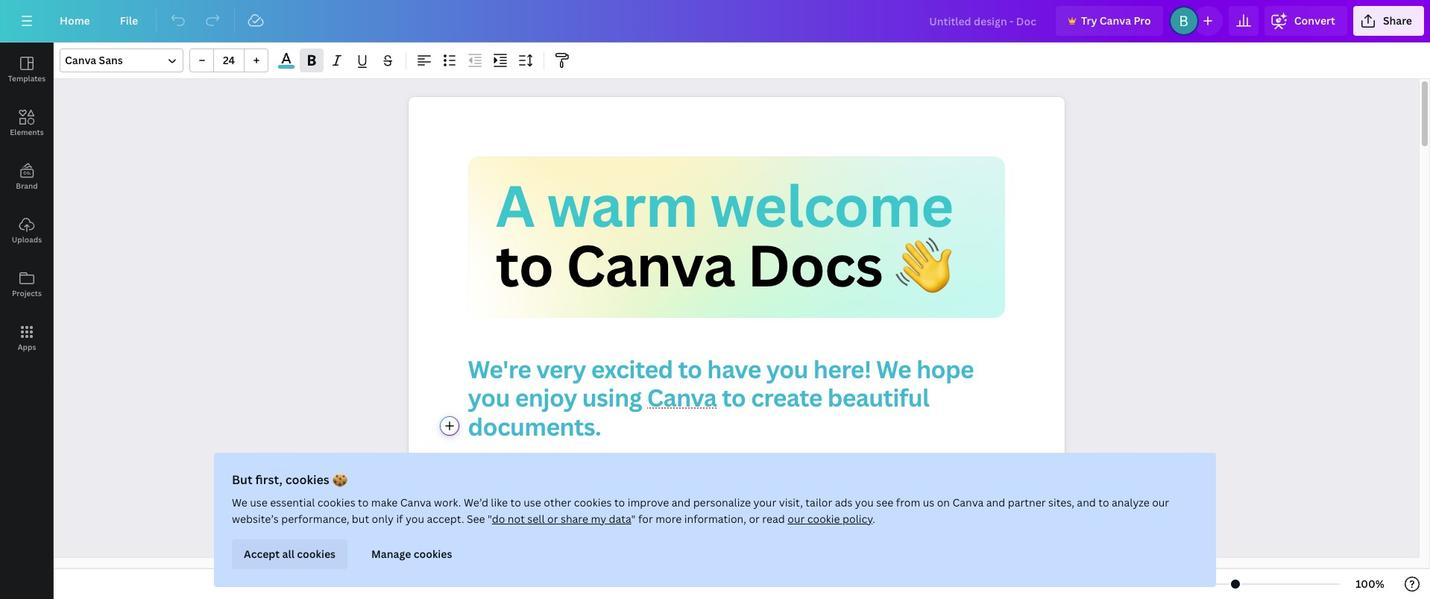Task type: describe. For each thing, give the bounding box(es) containing it.
elements button
[[0, 96, 54, 150]]

cookies up "essential"
[[285, 472, 330, 488]]

try
[[1082, 13, 1098, 28]]

share
[[1384, 13, 1413, 28]]

2 use from the left
[[524, 495, 542, 510]]

docs
[[747, 226, 883, 303]]

visit,
[[779, 495, 803, 510]]

canva sans
[[65, 53, 123, 67]]

data
[[609, 512, 632, 526]]

like
[[491, 495, 508, 510]]

file
[[120, 13, 138, 28]]

uploads
[[12, 234, 42, 245]]

button
[[615, 512, 692, 544]]

brand button
[[0, 150, 54, 204]]

analyze
[[1112, 495, 1150, 510]]

#0fb8ce image
[[278, 65, 295, 69]]

canva inside button
[[1100, 13, 1132, 28]]

projects button
[[0, 257, 54, 311]]

but
[[352, 512, 369, 526]]

– – number field
[[219, 53, 239, 67]]

you right if
[[406, 512, 424, 526]]

uploads button
[[0, 204, 54, 257]]

but first, cookies 🍪
[[232, 472, 347, 488]]

performance,
[[281, 512, 349, 526]]

personalize
[[694, 495, 751, 510]]

essential
[[270, 495, 315, 510]]

a
[[496, 166, 534, 244]]

do
[[492, 512, 505, 526]]

1 and from the left
[[672, 495, 691, 510]]

2 " from the left
[[632, 512, 636, 526]]

using
[[582, 381, 642, 414]]

meet
[[492, 512, 550, 544]]

the
[[555, 512, 593, 544]]

have
[[708, 353, 762, 385]]

policy
[[843, 512, 873, 526]]

beautiful
[[828, 381, 930, 414]]

1 use from the left
[[250, 495, 268, 510]]

work.
[[434, 495, 461, 510]]

we inside we use essential cookies to make canva work. we'd like to use other cookies to improve and personalize your visit, tailor ads you see from us on canva and partner sites, and to analyze our website's performance, but only if you accept. see "
[[232, 495, 248, 510]]

file button
[[108, 6, 150, 36]]

hope
[[917, 353, 974, 385]]

0 horizontal spatial our
[[788, 512, 805, 526]]

website's
[[232, 512, 279, 526]]

for
[[639, 512, 653, 526]]

but
[[232, 472, 253, 488]]

only
[[372, 512, 394, 526]]

improve
[[628, 495, 669, 510]]

apps button
[[0, 311, 54, 365]]

cookies down '🍪' at bottom left
[[318, 495, 356, 510]]

very
[[537, 353, 586, 385]]

🍪
[[332, 472, 347, 488]]

canva inside popup button
[[65, 53, 96, 67]]

templates
[[8, 73, 46, 84]]

sell
[[528, 512, 545, 526]]

warm
[[547, 166, 698, 244]]

home link
[[48, 6, 102, 36]]

we use essential cookies to make canva work. we'd like to use other cookies to improve and personalize your visit, tailor ads you see from us on canva and partner sites, and to analyze our website's performance, but only if you accept. see "
[[232, 495, 1170, 526]]

excited
[[591, 353, 673, 385]]

enjoy
[[515, 381, 577, 414]]

documents.
[[468, 410, 601, 442]]

more
[[656, 512, 682, 526]]

side panel tab list
[[0, 43, 54, 365]]

see
[[467, 512, 485, 526]]

see
[[877, 495, 894, 510]]

our inside we use essential cookies to make canva work. we'd like to use other cookies to improve and personalize your visit, tailor ads you see from us on canva and partner sites, and to analyze our website's performance, but only if you accept. see "
[[1153, 495, 1170, 510]]

sites,
[[1049, 495, 1075, 510]]

you right the have
[[767, 353, 809, 385]]

2 or from the left
[[749, 512, 760, 526]]

make
[[371, 495, 398, 510]]

we'd
[[464, 495, 489, 510]]

try canva pro button
[[1056, 6, 1164, 36]]

you up policy
[[856, 495, 874, 510]]

but first, cookies 🍪 dialog
[[214, 453, 1217, 587]]



Task type: locate. For each thing, give the bounding box(es) containing it.
None text field
[[408, 97, 1065, 599]]

here!
[[814, 353, 872, 385]]

to
[[496, 226, 553, 303], [679, 353, 702, 385], [722, 381, 746, 414], [358, 495, 369, 510], [511, 495, 521, 510], [615, 495, 625, 510], [1099, 495, 1110, 510]]

do not sell or share my data link
[[492, 512, 632, 526]]

1 horizontal spatial our
[[1153, 495, 1170, 510]]

your
[[754, 495, 777, 510]]

and
[[672, 495, 691, 510], [987, 495, 1006, 510], [1078, 495, 1097, 510]]

convert
[[1295, 13, 1336, 28]]

share button
[[1354, 6, 1425, 36]]

100% button
[[1347, 572, 1395, 596]]

all
[[282, 547, 295, 561]]

accept
[[244, 547, 280, 561]]

ads
[[835, 495, 853, 510]]

us
[[923, 495, 935, 510]]

not
[[508, 512, 525, 526]]

accept.
[[427, 512, 464, 526]]

1 vertical spatial our
[[788, 512, 805, 526]]

use up sell
[[524, 495, 542, 510]]

we're very excited to have you here! we hope you enjoy using canva to create beautiful documents.
[[468, 353, 980, 442]]

2 and from the left
[[987, 495, 1006, 510]]

and left partner on the bottom
[[987, 495, 1006, 510]]

use up website's
[[250, 495, 268, 510]]

0 vertical spatial we
[[877, 353, 912, 385]]

manage cookies button
[[360, 539, 464, 569]]

group
[[190, 48, 269, 72]]

welcome
[[710, 166, 953, 244]]

manage cookies
[[372, 547, 452, 561]]

none text field containing a warm welcome
[[408, 97, 1065, 599]]

or right sell
[[548, 512, 558, 526]]

manage
[[372, 547, 411, 561]]

.
[[873, 512, 876, 526]]

we're
[[468, 353, 531, 385]]

our down visit,
[[788, 512, 805, 526]]

our cookie policy link
[[788, 512, 873, 526]]

canva
[[1100, 13, 1132, 28], [65, 53, 96, 67], [566, 226, 735, 303], [647, 381, 717, 414], [400, 495, 432, 510], [953, 495, 984, 510]]

apps
[[18, 342, 36, 352]]

cookies right all
[[297, 547, 336, 561]]

on
[[938, 495, 951, 510]]

accept all cookies
[[244, 547, 336, 561]]

1 horizontal spatial "
[[632, 512, 636, 526]]

templates button
[[0, 43, 54, 96]]

a warm welcome
[[496, 166, 953, 244]]

you left enjoy at the left bottom of page
[[468, 381, 510, 414]]

" left for
[[632, 512, 636, 526]]

accept all cookies button
[[232, 539, 348, 569]]

partner
[[1008, 495, 1046, 510]]

cookies inside button
[[297, 547, 336, 561]]

canva sans button
[[60, 48, 184, 72]]

" right see
[[488, 512, 492, 526]]

1 horizontal spatial or
[[749, 512, 760, 526]]

0 vertical spatial our
[[1153, 495, 1170, 510]]

convert button
[[1265, 6, 1348, 36]]

from
[[897, 495, 921, 510]]

tailor
[[806, 495, 833, 510]]

+
[[598, 512, 610, 544]]

our
[[1153, 495, 1170, 510], [788, 512, 805, 526]]

0 horizontal spatial "
[[488, 512, 492, 526]]

1 horizontal spatial use
[[524, 495, 542, 510]]

1 vertical spatial we
[[232, 495, 248, 510]]

home
[[60, 13, 90, 28]]

0 horizontal spatial use
[[250, 495, 268, 510]]

3 and from the left
[[1078, 495, 1097, 510]]

1 " from the left
[[488, 512, 492, 526]]

sans
[[99, 53, 123, 67]]

canva inside we're very excited to have you here! we hope you enjoy using canva to create beautiful documents.
[[647, 381, 717, 414]]

create
[[751, 381, 823, 414]]

projects
[[12, 288, 42, 298]]

share
[[561, 512, 589, 526]]

1 horizontal spatial and
[[987, 495, 1006, 510]]

we left hope
[[877, 353, 912, 385]]

other
[[544, 495, 572, 510]]

if
[[396, 512, 403, 526]]

and right sites,
[[1078, 495, 1097, 510]]

cookies up my
[[574, 495, 612, 510]]

1. meet the + button
[[468, 512, 692, 544]]

you
[[767, 353, 809, 385], [468, 381, 510, 414], [856, 495, 874, 510], [406, 512, 424, 526]]

" inside we use essential cookies to make canva work. we'd like to use other cookies to improve and personalize your visit, tailor ads you see from us on canva and partner sites, and to analyze our website's performance, but only if you accept. see "
[[488, 512, 492, 526]]

pro
[[1134, 13, 1152, 28]]

0 horizontal spatial we
[[232, 495, 248, 510]]

we inside we're very excited to have you here! we hope you enjoy using canva to create beautiful documents.
[[877, 353, 912, 385]]

1 or from the left
[[548, 512, 558, 526]]

0 horizontal spatial or
[[548, 512, 558, 526]]

2 horizontal spatial and
[[1078, 495, 1097, 510]]

Design title text field
[[918, 6, 1050, 36]]

try canva pro
[[1082, 13, 1152, 28]]

my
[[591, 512, 607, 526]]

information,
[[685, 512, 747, 526]]

first,
[[256, 472, 283, 488]]

read
[[763, 512, 785, 526]]

we up website's
[[232, 495, 248, 510]]

cookies inside button
[[414, 547, 452, 561]]

our right analyze at the right bottom of page
[[1153, 495, 1170, 510]]

we
[[877, 353, 912, 385], [232, 495, 248, 510]]

do not sell or share my data " for more information, or read our cookie policy .
[[492, 512, 876, 526]]

0 horizontal spatial and
[[672, 495, 691, 510]]

"
[[488, 512, 492, 526], [632, 512, 636, 526]]

or left read
[[749, 512, 760, 526]]

cookie
[[808, 512, 841, 526]]

elements
[[10, 127, 44, 137]]

main menu bar
[[0, 0, 1431, 43]]

and up do not sell or share my data " for more information, or read our cookie policy .
[[672, 495, 691, 510]]

cookies down accept.
[[414, 547, 452, 561]]

1 horizontal spatial we
[[877, 353, 912, 385]]

use
[[250, 495, 268, 510], [524, 495, 542, 510]]

100%
[[1356, 577, 1385, 591]]

1.
[[468, 512, 487, 544]]

👋
[[895, 226, 951, 303]]

brand
[[16, 181, 38, 191]]

to canva docs 👋
[[496, 226, 951, 303]]



Task type: vqa. For each thing, say whether or not it's contained in the screenshot.
Date modified "button" at the top of page
no



